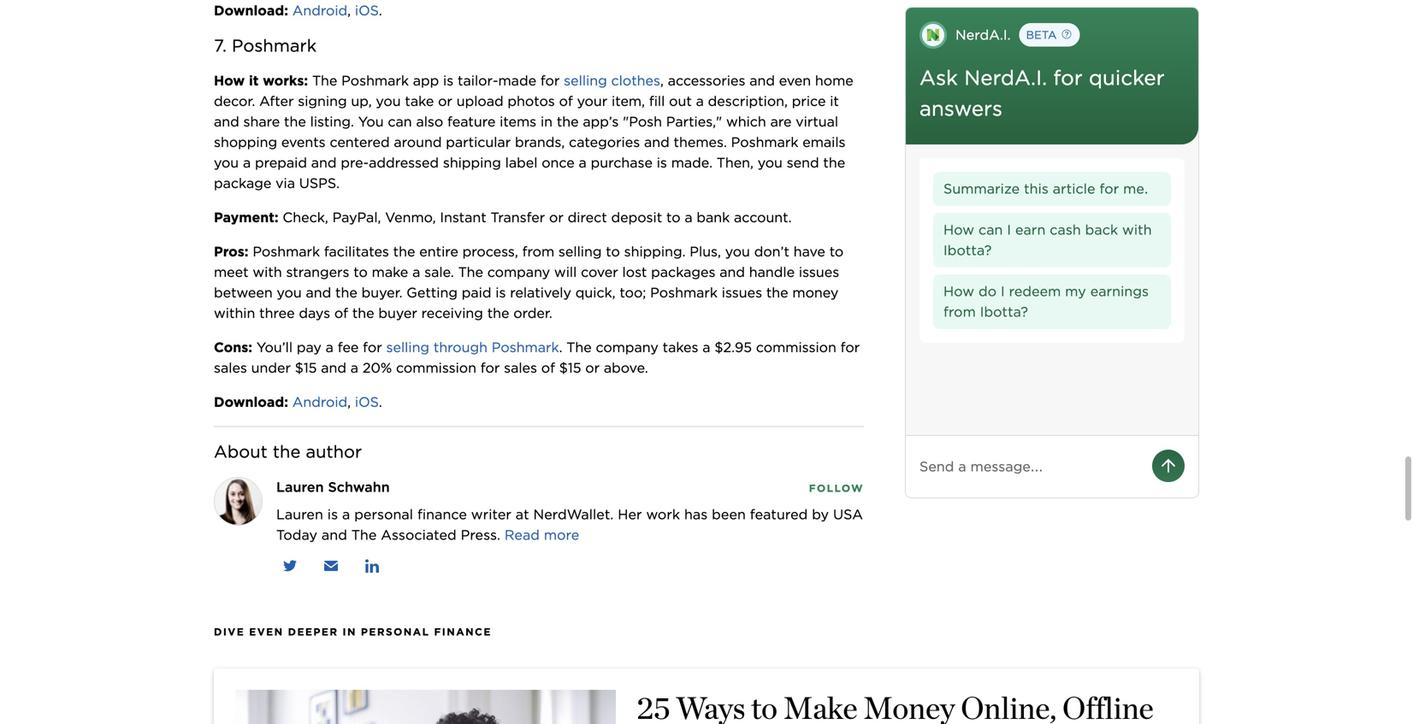 Task type: locate. For each thing, give the bounding box(es) containing it.
the up make at the left of page
[[393, 243, 415, 260]]

of right days
[[334, 305, 348, 322]]

about the author
[[214, 442, 362, 462]]

payment: check, paypal, venmo, instant transfer or direct deposit to a bank account.
[[214, 209, 792, 226]]

commission down money
[[756, 339, 837, 356]]

$15 down pay
[[295, 360, 317, 376]]

shopping
[[214, 134, 277, 150]]

1 vertical spatial even
[[249, 626, 284, 639]]

$15 left above.
[[559, 360, 581, 376]]

answers
[[920, 96, 1003, 121]]

cash
[[1050, 222, 1081, 238]]

the up events
[[284, 113, 306, 130]]

$15
[[295, 360, 317, 376], [559, 360, 581, 376]]

the
[[312, 72, 337, 89], [458, 264, 483, 281], [567, 339, 592, 356], [351, 527, 377, 544]]

this
[[1024, 181, 1049, 197]]

2 vertical spatial selling
[[386, 339, 430, 356]]

1 horizontal spatial sales
[[504, 360, 537, 376]]

is right app
[[443, 72, 454, 89]]

1 vertical spatial ios link
[[355, 394, 379, 411]]

price
[[792, 93, 826, 109]]

1 horizontal spatial of
[[541, 360, 555, 376]]

through
[[434, 339, 488, 356]]

or left direct
[[549, 209, 564, 226]]

more
[[544, 527, 579, 544]]

or left above.
[[585, 360, 600, 376]]

0 vertical spatial it
[[249, 72, 259, 89]]

1 vertical spatial in
[[343, 626, 357, 639]]

1 ios link from the top
[[355, 2, 379, 19]]

download: android , ios . up the 7. poshmark
[[214, 2, 382, 19]]

2 vertical spatial of
[[541, 360, 555, 376]]

1 vertical spatial ,
[[660, 72, 664, 89]]

a left sale.
[[412, 264, 420, 281]]

1 horizontal spatial with
[[1122, 222, 1152, 238]]

0 vertical spatial can
[[388, 113, 412, 130]]

brands,
[[515, 134, 565, 150]]

0 vertical spatial lauren
[[276, 479, 324, 496]]

1 vertical spatial can
[[979, 222, 1003, 238]]

download: android , ios . for first android 'link' from the bottom
[[214, 394, 382, 411]]

1 horizontal spatial can
[[979, 222, 1003, 238]]

and right today
[[322, 527, 347, 544]]

2 android from the top
[[292, 394, 347, 411]]

0 horizontal spatial sales
[[214, 360, 247, 376]]

made.
[[671, 154, 713, 171]]

can up around
[[388, 113, 412, 130]]

poshmark up works:
[[232, 35, 317, 56]]

to
[[666, 209, 681, 226], [606, 243, 620, 260], [830, 243, 844, 260], [354, 264, 368, 281]]

lauren down about the author
[[276, 479, 324, 496]]

signing
[[298, 93, 347, 109]]

download: up the 7. poshmark
[[214, 2, 288, 19]]

how left do
[[944, 283, 975, 300]]

nerdwallet.
[[533, 506, 614, 523]]

the inside poshmark facilitates the entire process, from selling to shipping. plus, you don't have to meet with strangers to make a sale. the company will cover lost packages and handle issues between you and the buyer. getting paid is relatively quick, too; poshmark issues the money within three days of the buyer receiving the order.
[[458, 264, 483, 281]]

0 vertical spatial download: android , ios .
[[214, 2, 382, 19]]

even right dive
[[249, 626, 284, 639]]

and down strangers
[[306, 284, 331, 301]]

how inside how can i earn cash back with ibotta?
[[944, 222, 975, 238]]

with inside how can i earn cash back with ibotta?
[[1122, 222, 1152, 238]]

is left the made.
[[657, 154, 667, 171]]

1 vertical spatial selling
[[559, 243, 602, 260]]

to right have
[[830, 243, 844, 260]]

direct
[[568, 209, 607, 226]]

1 horizontal spatial $15
[[559, 360, 581, 376]]

1 vertical spatial ibotta?
[[980, 304, 1028, 320]]

accessories
[[668, 72, 746, 89]]

issues down the handle
[[722, 284, 762, 301]]

1 lauren from the top
[[276, 479, 324, 496]]

0 vertical spatial of
[[559, 93, 573, 109]]

selling inside poshmark facilitates the entire process, from selling to shipping. plus, you don't have to meet with strangers to make a sale. the company will cover lost packages and handle issues between you and the buyer. getting paid is relatively quick, too; poshmark issues the money within three days of the buyer receiving the order.
[[559, 243, 602, 260]]

lauren up today
[[276, 506, 323, 523]]

cons:
[[214, 339, 252, 356]]

selling up your
[[564, 72, 607, 89]]

1 horizontal spatial it
[[830, 93, 839, 109]]

how down summarize
[[944, 222, 975, 238]]

1 horizontal spatial or
[[549, 209, 564, 226]]

the down personal
[[351, 527, 377, 544]]

Message Entry text field
[[920, 457, 1139, 477]]

also
[[416, 113, 443, 130]]

1 vertical spatial android link
[[292, 394, 347, 411]]

0 vertical spatial how
[[214, 72, 245, 89]]

1 vertical spatial from
[[944, 304, 976, 320]]

in up the 'brands,'
[[541, 113, 553, 130]]

2 android link from the top
[[292, 394, 347, 411]]

1 vertical spatial of
[[334, 305, 348, 322]]

personal
[[354, 506, 413, 523]]

2 horizontal spatial of
[[559, 93, 573, 109]]

1 vertical spatial i
[[1001, 283, 1005, 300]]

1 vertical spatial it
[[830, 93, 839, 109]]

sales down selling through poshmark link
[[504, 360, 537, 376]]

0 vertical spatial commission
[[756, 339, 837, 356]]

ibotta? up do
[[944, 242, 992, 259]]

0 horizontal spatial from
[[522, 243, 554, 260]]

poshmark down are
[[731, 134, 799, 150]]

nerda.i. inside ask nerda.i. for quicker answers
[[964, 65, 1047, 90]]

about
[[214, 442, 268, 462]]

1 vertical spatial issues
[[722, 284, 762, 301]]

deposit
[[611, 209, 662, 226]]

lauren schwahn image
[[215, 478, 262, 525]]

2 vertical spatial ,
[[347, 394, 351, 411]]

i left earn
[[1007, 222, 1011, 238]]

usa
[[833, 506, 863, 523]]

android up the author
[[292, 394, 347, 411]]

follow
[[809, 482, 864, 495]]

a left bank
[[685, 209, 693, 226]]

.
[[379, 2, 382, 19], [559, 339, 562, 356], [379, 394, 382, 411]]

money
[[793, 284, 839, 301]]

0 vertical spatial android link
[[292, 2, 347, 19]]

i inside how do i redeem my earnings from ibotta?
[[1001, 283, 1005, 300]]

1 vertical spatial company
[[596, 339, 659, 356]]

company inside . the company takes a $2.95 commission for sales under $15 and a 20% commission for sales of $15 or above.
[[596, 339, 659, 356]]

2 horizontal spatial or
[[585, 360, 600, 376]]

press.
[[461, 527, 501, 544]]

read more
[[505, 527, 579, 544]]

a inside poshmark facilitates the entire process, from selling to shipping. plus, you don't have to meet with strangers to make a sale. the company will cover lost packages and handle issues between you and the buyer. getting paid is relatively quick, too; poshmark issues the money within three days of the buyer receiving the order.
[[412, 264, 420, 281]]

,
[[347, 2, 351, 19], [660, 72, 664, 89], [347, 394, 351, 411]]

ibotta? inside how do i redeem my earnings from ibotta?
[[980, 304, 1028, 320]]

how for how it works: the poshmark app is tailor-made for selling clothes
[[214, 72, 245, 89]]

with
[[1122, 222, 1152, 238], [253, 264, 282, 281]]

1 vertical spatial .
[[559, 339, 562, 356]]

0 horizontal spatial $15
[[295, 360, 317, 376]]

dive even deeper in personal finance
[[214, 626, 492, 639]]

2 sales from the left
[[504, 360, 537, 376]]

android link up the author
[[292, 394, 347, 411]]

0 horizontal spatial with
[[253, 264, 282, 281]]

0 vertical spatial nerda.i.
[[956, 27, 1011, 43]]

2 download: from the top
[[214, 394, 288, 411]]

ibotta?
[[944, 242, 992, 259], [980, 304, 1028, 320]]

a down schwahn
[[342, 506, 350, 523]]

packages
[[651, 264, 716, 281]]

ibotta? for do
[[980, 304, 1028, 320]]

is right paid
[[496, 284, 506, 301]]

share
[[243, 113, 280, 130]]

how up decor.
[[214, 72, 245, 89]]

of left your
[[559, 93, 573, 109]]

paid
[[462, 284, 491, 301]]

it up decor.
[[249, 72, 259, 89]]

download: for second android 'link' from the bottom of the page
[[214, 2, 288, 19]]

to right deposit
[[666, 209, 681, 226]]

relatively
[[510, 284, 571, 301]]

1 android from the top
[[292, 2, 347, 19]]

android link up the 7. poshmark
[[292, 2, 347, 19]]

is inside lauren is a personal finance writer at nerdwallet. her work has been featured by usa today and the associated press.
[[327, 506, 338, 523]]

it down home
[[830, 93, 839, 109]]

1 vertical spatial commission
[[396, 360, 477, 376]]

0 horizontal spatial or
[[438, 93, 452, 109]]

android up the 7. poshmark
[[292, 2, 347, 19]]

company up above.
[[596, 339, 659, 356]]

poshmark facilitates the entire process, from selling to shipping. plus, you don't have to meet with strangers to make a sale. the company will cover lost packages and handle issues between you and the buyer. getting paid is relatively quick, too; poshmark issues the money within three days of the buyer receiving the order.
[[214, 243, 848, 322]]

emails
[[803, 134, 846, 150]]

lauren inside lauren is a personal finance writer at nerdwallet. her work has been featured by usa today and the associated press.
[[276, 506, 323, 523]]

cons: you'll pay a fee for selling through poshmark
[[214, 339, 559, 356]]

and up the usps.
[[311, 154, 337, 171]]

tailor-
[[458, 72, 498, 89]]

0 horizontal spatial company
[[487, 264, 550, 281]]

1 download: android , ios . from the top
[[214, 2, 382, 19]]

and down "posh
[[644, 134, 670, 150]]

ibotta? down do
[[980, 304, 1028, 320]]

getting
[[407, 284, 458, 301]]

has
[[684, 506, 708, 523]]

0 vertical spatial or
[[438, 93, 452, 109]]

three
[[259, 305, 295, 322]]

commission
[[756, 339, 837, 356], [396, 360, 477, 376]]

nerda.i. up the answers
[[964, 65, 1047, 90]]

the up paid
[[458, 264, 483, 281]]

selling down buyer
[[386, 339, 430, 356]]

you
[[358, 113, 384, 130]]

poshmark up strangers
[[253, 243, 320, 260]]

1 vertical spatial with
[[253, 264, 282, 281]]

, inside the ", accessories and even home decor. after signing up, you take or upload photos of your item, fill out a description, price it and share the listing. you can also feature items in the app's "posh parties," which are virtual shopping events centered around particular brands, categories and themes. poshmark emails you a prepaid and pre-addressed shipping label once a purchase is made. then, you send the package via usps."
[[660, 72, 664, 89]]

work
[[646, 506, 680, 523]]

how for how do i redeem my earnings from ibotta?
[[944, 283, 975, 300]]

0 horizontal spatial of
[[334, 305, 348, 322]]

download: android , ios . down under
[[214, 394, 382, 411]]

a down fee
[[351, 360, 359, 376]]

ibotta? inside how can i earn cash back with ibotta?
[[944, 242, 992, 259]]

1 horizontal spatial from
[[944, 304, 976, 320]]

2 download: android , ios . from the top
[[214, 394, 382, 411]]

is inside the ", accessories and even home decor. after signing up, you take or upload photos of your item, fill out a description, price it and share the listing. you can also feature items in the app's "posh parties," which are virtual shopping events centered around particular brands, categories and themes. poshmark emails you a prepaid and pre-addressed shipping label once a purchase is made. then, you send the package via usps."
[[657, 154, 667, 171]]

and down plus,
[[720, 264, 745, 281]]

can left earn
[[979, 222, 1003, 238]]

0 horizontal spatial i
[[1001, 283, 1005, 300]]

poshmark
[[232, 35, 317, 56], [341, 72, 409, 89], [731, 134, 799, 150], [253, 243, 320, 260], [650, 284, 718, 301], [492, 339, 559, 356]]

payment:
[[214, 209, 279, 226]]

download: down under
[[214, 394, 288, 411]]

0 vertical spatial ios link
[[355, 2, 379, 19]]

poshmark up up,
[[341, 72, 409, 89]]

0 vertical spatial with
[[1122, 222, 1152, 238]]

feature
[[447, 113, 496, 130]]

or down how it works: the poshmark app is tailor-made for selling clothes
[[438, 93, 452, 109]]

with up the between
[[253, 264, 282, 281]]

selling up will
[[559, 243, 602, 260]]

1 vertical spatial how
[[944, 222, 975, 238]]

0 vertical spatial android
[[292, 2, 347, 19]]

sales down cons:
[[214, 360, 247, 376]]

of
[[559, 93, 573, 109], [334, 305, 348, 322], [541, 360, 555, 376]]

pay
[[297, 339, 322, 356]]

how inside how do i redeem my earnings from ibotta?
[[944, 283, 975, 300]]

will
[[554, 264, 577, 281]]

i inside how can i earn cash back with ibotta?
[[1007, 222, 1011, 238]]

1 horizontal spatial even
[[779, 72, 811, 89]]

2 lauren from the top
[[276, 506, 323, 523]]

0 vertical spatial i
[[1007, 222, 1011, 238]]

the inside . the company takes a $2.95 commission for sales under $15 and a 20% commission for sales of $15 or above.
[[567, 339, 592, 356]]

the down the handle
[[766, 284, 788, 301]]

you right plus,
[[725, 243, 750, 260]]

virtual
[[796, 113, 838, 130]]

transfer
[[491, 209, 545, 226]]

for inside button
[[1100, 181, 1119, 197]]

0 vertical spatial from
[[522, 243, 554, 260]]

1 $15 from the left
[[295, 360, 317, 376]]

the down buyer.
[[352, 305, 374, 322]]

0 vertical spatial ios
[[355, 2, 379, 19]]

a right once
[[579, 154, 587, 171]]

how do i redeem my earnings from ibotta?
[[944, 283, 1149, 320]]

fee
[[338, 339, 359, 356]]

after
[[259, 93, 294, 109]]

0 vertical spatial issues
[[799, 264, 839, 281]]

0 horizontal spatial issues
[[722, 284, 762, 301]]

personal
[[361, 626, 430, 639]]

1 download: from the top
[[214, 2, 288, 19]]

0 vertical spatial ,
[[347, 2, 351, 19]]

associated
[[381, 527, 457, 544]]

0 vertical spatial ibotta?
[[944, 242, 992, 259]]

for inside ask nerda.i. for quicker answers
[[1054, 65, 1083, 90]]

paypal,
[[332, 209, 381, 226]]

or inside . the company takes a $2.95 commission for sales under $15 and a 20% commission for sales of $15 or above.
[[585, 360, 600, 376]]

how can i earn cash back with ibotta?
[[944, 222, 1152, 259]]

0 vertical spatial even
[[779, 72, 811, 89]]

1 horizontal spatial i
[[1007, 222, 1011, 238]]

1 vertical spatial ios
[[355, 394, 379, 411]]

lauren schwahn link
[[276, 479, 390, 496]]

selling through poshmark link
[[386, 339, 559, 356]]

even
[[779, 72, 811, 89], [249, 626, 284, 639]]

commission down through
[[396, 360, 477, 376]]

0 horizontal spatial it
[[249, 72, 259, 89]]

is down lauren schwahn
[[327, 506, 338, 523]]

1 vertical spatial lauren
[[276, 506, 323, 523]]

lauren for lauren is a personal finance writer at nerdwallet. her work has been featured by usa today and the associated press.
[[276, 506, 323, 523]]

in
[[541, 113, 553, 130], [343, 626, 357, 639]]

within
[[214, 305, 255, 322]]

plus,
[[690, 243, 721, 260]]

today
[[276, 527, 317, 544]]

of inside poshmark facilitates the entire process, from selling to shipping. plus, you don't have to meet with strangers to make a sale. the company will cover lost packages and handle issues between you and the buyer. getting paid is relatively quick, too; poshmark issues the money within three days of the buyer receiving the order.
[[334, 305, 348, 322]]

i right do
[[1001, 283, 1005, 300]]

up,
[[351, 93, 372, 109]]

can inside the ", accessories and even home decor. after signing up, you take or upload photos of your item, fill out a description, price it and share the listing. you can also feature items in the app's "posh parties," which are virtual shopping events centered around particular brands, categories and themes. poshmark emails you a prepaid and pre-addressed shipping label once a purchase is made. then, you send the package via usps."
[[388, 113, 412, 130]]

1 vertical spatial android
[[292, 394, 347, 411]]

issues up money
[[799, 264, 839, 281]]

0 horizontal spatial can
[[388, 113, 412, 130]]

bank
[[697, 209, 730, 226]]

ask
[[920, 65, 958, 90]]

lauren
[[276, 479, 324, 496], [276, 506, 323, 523]]

a left fee
[[326, 339, 334, 356]]

the down emails
[[823, 154, 845, 171]]

android link
[[292, 2, 347, 19], [292, 394, 347, 411]]

0 vertical spatial .
[[379, 2, 382, 19]]

photos
[[508, 93, 555, 109]]

is inside poshmark facilitates the entire process, from selling to shipping. plus, you don't have to meet with strangers to make a sale. the company will cover lost packages and handle issues between you and the buyer. getting paid is relatively quick, too; poshmark issues the money within three days of the buyer receiving the order.
[[496, 284, 506, 301]]

1 vertical spatial download:
[[214, 394, 288, 411]]

2 ios link from the top
[[355, 394, 379, 411]]

the
[[284, 113, 306, 130], [557, 113, 579, 130], [823, 154, 845, 171], [393, 243, 415, 260], [335, 284, 357, 301], [766, 284, 788, 301], [352, 305, 374, 322], [487, 305, 509, 322], [273, 442, 301, 462]]

the right about in the bottom left of the page
[[273, 442, 301, 462]]

even up the price at the right top
[[779, 72, 811, 89]]

download: android , ios . for second android 'link' from the bottom of the page
[[214, 2, 382, 19]]

2 vertical spatial or
[[585, 360, 600, 376]]

0 vertical spatial download:
[[214, 2, 288, 19]]

1 vertical spatial download: android , ios .
[[214, 394, 382, 411]]

it
[[249, 72, 259, 89], [830, 93, 839, 109]]

nerda.i. left beta
[[956, 27, 1011, 43]]

of down order. at the left
[[541, 360, 555, 376]]

0 vertical spatial company
[[487, 264, 550, 281]]

with right "back"
[[1122, 222, 1152, 238]]

and down fee
[[321, 360, 346, 376]]

lost
[[622, 264, 647, 281]]

20%
[[363, 360, 392, 376]]

company up relatively
[[487, 264, 550, 281]]

in right deeper
[[343, 626, 357, 639]]

1 horizontal spatial in
[[541, 113, 553, 130]]

1 horizontal spatial company
[[596, 339, 659, 356]]

1 vertical spatial nerda.i.
[[964, 65, 1047, 90]]

2 vertical spatial how
[[944, 283, 975, 300]]

2 vertical spatial .
[[379, 394, 382, 411]]

0 vertical spatial in
[[541, 113, 553, 130]]

the down your
[[557, 113, 579, 130]]

issues
[[799, 264, 839, 281], [722, 284, 762, 301]]

the down the quick, at the top
[[567, 339, 592, 356]]



Task type: vqa. For each thing, say whether or not it's contained in the screenshot.
part
no



Task type: describe. For each thing, give the bounding box(es) containing it.
items
[[500, 113, 537, 130]]

app
[[413, 72, 439, 89]]

too;
[[620, 284, 646, 301]]

check,
[[283, 209, 328, 226]]

you up you
[[376, 93, 401, 109]]

2 $15 from the left
[[559, 360, 581, 376]]

you up the three
[[277, 284, 302, 301]]

out
[[669, 93, 692, 109]]

0 vertical spatial selling
[[564, 72, 607, 89]]

decor.
[[214, 93, 255, 109]]

you left "send"
[[758, 154, 783, 171]]

buyer
[[379, 305, 417, 322]]

more information about beta image
[[1020, 21, 1082, 48]]

of inside the ", accessories and even home decor. after signing up, you take or upload photos of your item, fill out a description, price it and share the listing. you can also feature items in the app's "posh parties," which are virtual shopping events centered around particular brands, categories and themes. poshmark emails you a prepaid and pre-addressed shipping label once a purchase is made. then, you send the package via usps."
[[559, 93, 573, 109]]

entire
[[419, 243, 458, 260]]

poshmark inside the ", accessories and even home decor. after signing up, you take or upload photos of your item, fill out a description, price it and share the listing. you can also feature items in the app's "posh parties," which are virtual shopping events centered around particular brands, categories and themes. poshmark emails you a prepaid and pre-addressed shipping label once a purchase is made. then, you send the package via usps."
[[731, 134, 799, 150]]

. the company takes a $2.95 commission for sales under $15 and a 20% commission for sales of $15 or above.
[[214, 339, 864, 376]]

package
[[214, 175, 271, 192]]

1 sales from the left
[[214, 360, 247, 376]]

a inside lauren is a personal finance writer at nerdwallet. her work has been featured by usa today and the associated press.
[[342, 506, 350, 523]]

purchase
[[591, 154, 653, 171]]

by
[[812, 506, 829, 523]]

from inside how do i redeem my earnings from ibotta?
[[944, 304, 976, 320]]

item,
[[612, 93, 645, 109]]

beta
[[1026, 28, 1057, 42]]

0 horizontal spatial commission
[[396, 360, 477, 376]]

poshmark down order. at the left
[[492, 339, 559, 356]]

you'll
[[256, 339, 293, 356]]

earnings
[[1091, 283, 1149, 300]]

poshmark down packages
[[650, 284, 718, 301]]

read more link
[[505, 527, 579, 544]]

of inside . the company takes a $2.95 commission for sales under $15 and a 20% commission for sales of $15 or above.
[[541, 360, 555, 376]]

quicker
[[1089, 65, 1165, 90]]

i for redeem
[[1001, 283, 1005, 300]]

how it works: the poshmark app is tailor-made for selling clothes
[[214, 72, 660, 89]]

redeem
[[1009, 283, 1061, 300]]

about the author element
[[214, 426, 864, 580]]

sale.
[[424, 264, 454, 281]]

selling for poshmark
[[386, 339, 430, 356]]

follow button
[[809, 480, 864, 496]]

to up cover
[[606, 243, 620, 260]]

upload
[[457, 93, 504, 109]]

. for first android 'link' from the bottom
[[379, 394, 382, 411]]

lauren for lauren schwahn
[[276, 479, 324, 496]]

. for second android 'link' from the bottom of the page
[[379, 2, 382, 19]]

listing.
[[310, 113, 354, 130]]

have
[[794, 243, 825, 260]]

7.
[[214, 35, 227, 56]]

0 horizontal spatial in
[[343, 626, 357, 639]]

writer
[[471, 506, 512, 523]]

ibotta? for can
[[944, 242, 992, 259]]

takes
[[663, 339, 699, 356]]

you up package
[[214, 154, 239, 171]]

don't
[[754, 243, 790, 260]]

back
[[1085, 222, 1118, 238]]

read
[[505, 527, 540, 544]]

to down facilitates
[[354, 264, 368, 281]]

"posh
[[623, 113, 662, 130]]

pros:
[[214, 243, 253, 260]]

and inside . the company takes a $2.95 commission for sales under $15 and a 20% commission for sales of $15 or above.
[[321, 360, 346, 376]]

with inside poshmark facilitates the entire process, from selling to shipping. plus, you don't have to meet with strangers to make a sale. the company will cover lost packages and handle issues between you and the buyer. getting paid is relatively quick, too; poshmark issues the money within three days of the buyer receiving the order.
[[253, 264, 282, 281]]

. inside . the company takes a $2.95 commission for sales under $15 and a 20% commission for sales of $15 or above.
[[559, 339, 562, 356]]

under
[[251, 360, 291, 376]]

venmo,
[[385, 209, 436, 226]]

1 android link from the top
[[292, 2, 347, 19]]

company inside poshmark facilitates the entire process, from selling to shipping. plus, you don't have to meet with strangers to make a sale. the company will cover lost packages and handle issues between you and the buyer. getting paid is relatively quick, too; poshmark issues the money within three days of the buyer receiving the order.
[[487, 264, 550, 281]]

2 ios from the top
[[355, 394, 379, 411]]

made
[[498, 72, 536, 89]]

parties,"
[[666, 113, 722, 130]]

me.
[[1123, 181, 1149, 197]]

are
[[770, 113, 792, 130]]

themes.
[[674, 134, 727, 150]]

centered
[[330, 134, 390, 150]]

via
[[276, 175, 295, 192]]

order.
[[514, 305, 552, 322]]

above.
[[604, 360, 648, 376]]

particular
[[446, 134, 511, 150]]

1 vertical spatial or
[[549, 209, 564, 226]]

ios link for second android 'link' from the bottom of the page
[[355, 2, 379, 19]]

once
[[542, 154, 575, 171]]

fill
[[649, 93, 665, 109]]

1 horizontal spatial commission
[[756, 339, 837, 356]]

the down paid
[[487, 305, 509, 322]]

which
[[726, 113, 766, 130]]

at
[[516, 506, 529, 523]]

finance
[[417, 506, 467, 523]]

, for first android 'link' from the bottom
[[347, 394, 351, 411]]

been
[[712, 506, 746, 523]]

summarize this article for me. button
[[933, 172, 1171, 206]]

selling for shipping.
[[559, 243, 602, 260]]

finance
[[434, 626, 492, 639]]

1 ios from the top
[[355, 2, 379, 19]]

can inside how can i earn cash back with ibotta?
[[979, 222, 1003, 238]]

1 horizontal spatial issues
[[799, 264, 839, 281]]

meet
[[214, 264, 249, 281]]

from inside poshmark facilitates the entire process, from selling to shipping. plus, you don't have to meet with strangers to make a sale. the company will cover lost packages and handle issues between you and the buyer. getting paid is relatively quick, too; poshmark issues the money within three days of the buyer receiving the order.
[[522, 243, 554, 260]]

around
[[394, 134, 442, 150]]

a down shopping
[[243, 154, 251, 171]]

ask nerda.i. for quicker answers
[[920, 65, 1165, 121]]

, for second android 'link' from the bottom of the page
[[347, 2, 351, 19]]

how can i earn cash back with ibotta? button
[[933, 213, 1171, 268]]

shipping
[[443, 154, 501, 171]]

download: for first android 'link' from the bottom
[[214, 394, 288, 411]]

the down strangers
[[335, 284, 357, 301]]

and up description,
[[750, 72, 775, 89]]

pre-
[[341, 154, 369, 171]]

and inside lauren is a personal finance writer at nerdwallet. her work has been featured by usa today and the associated press.
[[322, 527, 347, 544]]

cover
[[581, 264, 618, 281]]

the inside lauren is a personal finance writer at nerdwallet. her work has been featured by usa today and the associated press.
[[351, 527, 377, 544]]

make
[[372, 264, 408, 281]]

i for earn
[[1007, 222, 1011, 238]]

summarize this article for me.
[[944, 181, 1149, 197]]

lauren schwahn
[[276, 479, 390, 496]]

in inside the ", accessories and even home decor. after signing up, you take or upload photos of your item, fill out a description, price it and share the listing. you can also feature items in the app's "posh parties," which are virtual shopping events centered around particular brands, categories and themes. poshmark emails you a prepaid and pre-addressed shipping label once a purchase is made. then, you send the package via usps."
[[541, 113, 553, 130]]

home
[[815, 72, 854, 89]]

facilitates
[[324, 243, 389, 260]]

ios link for first android 'link' from the bottom
[[355, 394, 379, 411]]

it inside the ", accessories and even home decor. after signing up, you take or upload photos of your item, fill out a description, price it and share the listing. you can also feature items in the app's "posh parties," which are virtual shopping events centered around particular brands, categories and themes. poshmark emails you a prepaid and pre-addressed shipping label once a purchase is made. then, you send the package via usps."
[[830, 93, 839, 109]]

label
[[505, 154, 538, 171]]

a right takes
[[703, 339, 711, 356]]

how for how can i earn cash back with ibotta?
[[944, 222, 975, 238]]

her
[[618, 506, 642, 523]]

0 horizontal spatial even
[[249, 626, 284, 639]]

or inside the ", accessories and even home decor. after signing up, you take or upload photos of your item, fill out a description, price it and share the listing. you can also feature items in the app's "posh parties," which are virtual shopping events centered around particular brands, categories and themes. poshmark emails you a prepaid and pre-addressed shipping label once a purchase is made. then, you send the package via usps."
[[438, 93, 452, 109]]

article
[[1053, 181, 1096, 197]]

categories
[[569, 134, 640, 150]]

events
[[281, 134, 326, 150]]

even inside the ", accessories and even home decor. after signing up, you take or upload photos of your item, fill out a description, price it and share the listing. you can also feature items in the app's "posh parties," which are virtual shopping events centered around particular brands, categories and themes. poshmark emails you a prepaid and pre-addressed shipping label once a purchase is made. then, you send the package via usps."
[[779, 72, 811, 89]]

clothes
[[611, 72, 660, 89]]

dive
[[214, 626, 245, 639]]

handle
[[749, 264, 795, 281]]

app's
[[583, 113, 619, 130]]

and down decor.
[[214, 113, 239, 130]]

a right out
[[696, 93, 704, 109]]

the up signing
[[312, 72, 337, 89]]



